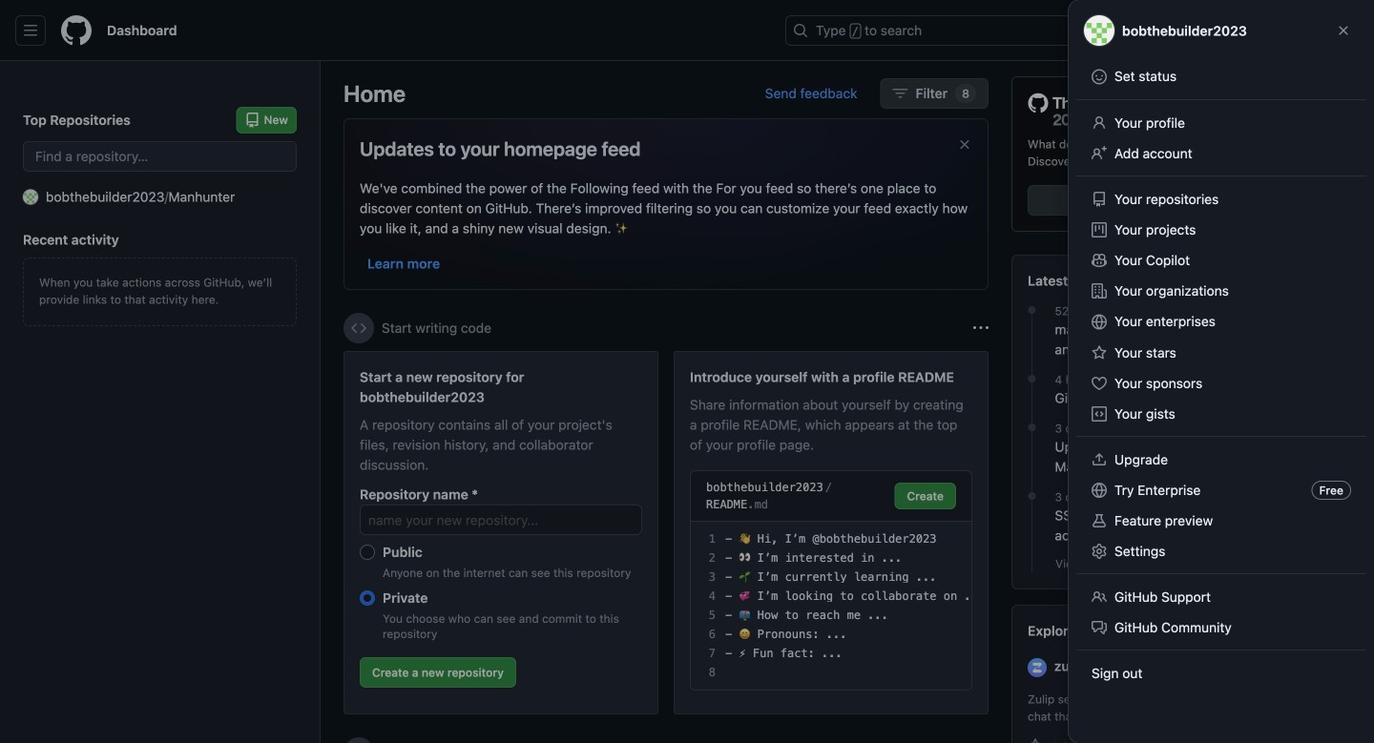 Task type: vqa. For each thing, say whether or not it's contained in the screenshot.
the topmost Add
no



Task type: locate. For each thing, give the bounding box(es) containing it.
triangle down image
[[1179, 23, 1194, 38]]

account element
[[0, 61, 321, 744]]

1 vertical spatial dot fill image
[[1025, 420, 1040, 435]]

0 vertical spatial dot fill image
[[1025, 303, 1040, 318]]

2 dot fill image from the top
[[1025, 420, 1040, 435]]

dot fill image
[[1025, 371, 1040, 387], [1025, 420, 1040, 435]]

1 vertical spatial dot fill image
[[1025, 489, 1040, 504]]

dot fill image
[[1025, 303, 1040, 318], [1025, 489, 1040, 504]]

0 vertical spatial dot fill image
[[1025, 371, 1040, 387]]

1 dot fill image from the top
[[1025, 303, 1040, 318]]

1 dot fill image from the top
[[1025, 371, 1040, 387]]



Task type: describe. For each thing, give the bounding box(es) containing it.
explore repositories navigation
[[1012, 605, 1352, 744]]

issue opened image
[[1222, 23, 1237, 38]]

command palette image
[[1097, 23, 1112, 38]]

plus image
[[1156, 23, 1171, 38]]

star image
[[1028, 739, 1043, 744]]

explore element
[[1012, 76, 1352, 744]]

homepage image
[[61, 15, 92, 46]]

2 dot fill image from the top
[[1025, 489, 1040, 504]]



